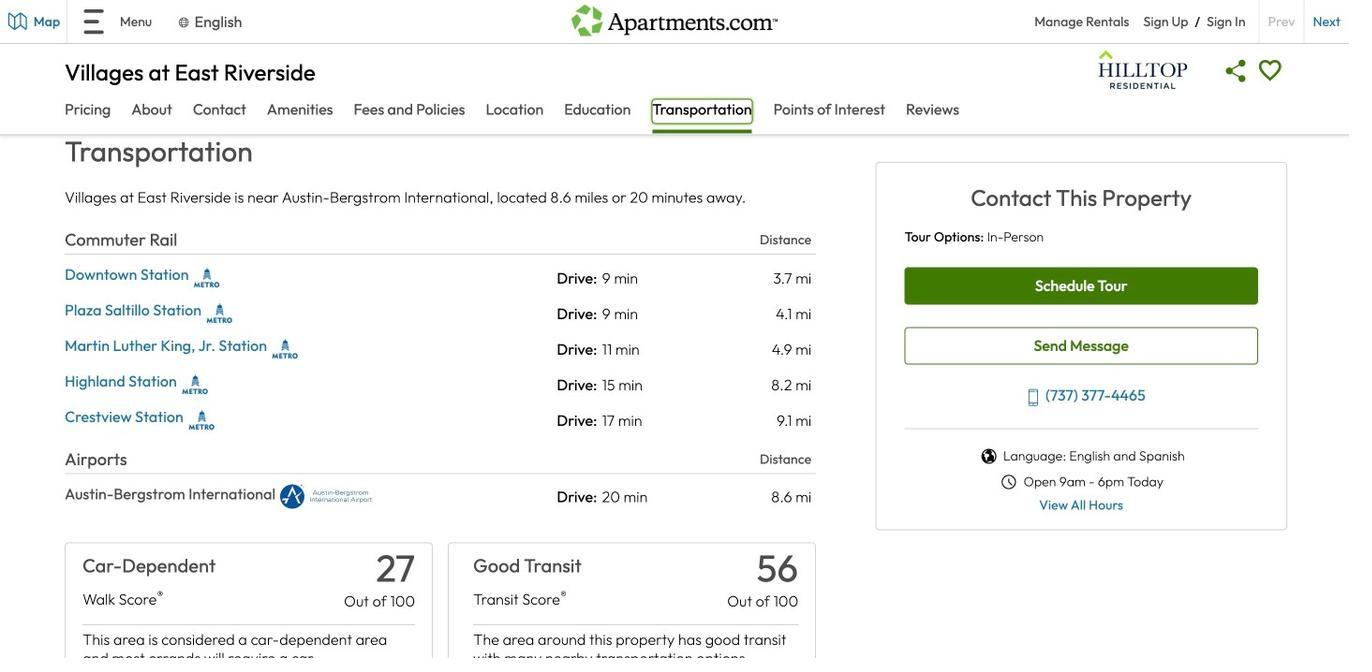 Task type: vqa. For each thing, say whether or not it's contained in the screenshot.
Is inside 506 Harris Ave is a house located in Travis County and the 78705 ZIP Code.
no



Task type: locate. For each thing, give the bounding box(es) containing it.
capital metropolitan transportation authority rail image
[[182, 372, 208, 398]]

apartments.com logo image
[[572, 0, 778, 36]]

austin-bergstrom international image
[[280, 485, 372, 509]]

capital metropolitan transportation authority rail image
[[194, 265, 220, 291], [206, 301, 233, 327], [272, 336, 298, 363], [188, 408, 215, 434]]



Task type: describe. For each thing, give the bounding box(es) containing it.
property management company logo image
[[1089, 49, 1194, 91]]

share listing image
[[1220, 54, 1254, 88]]



